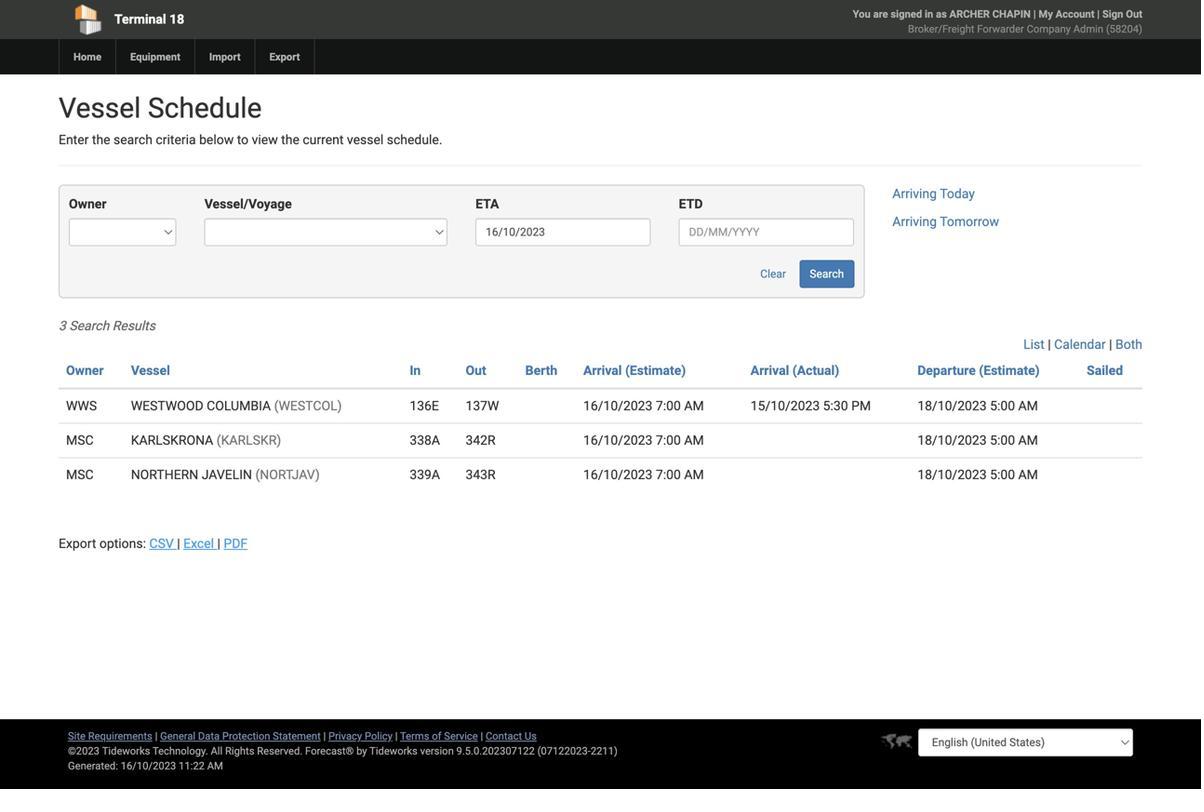 Task type: locate. For each thing, give the bounding box(es) containing it.
broker/freight
[[908, 23, 975, 35]]

data
[[198, 730, 220, 742]]

3 5:00 from the top
[[990, 467, 1015, 482]]

privacy policy link
[[329, 730, 393, 742]]

342r
[[466, 433, 496, 448]]

import link
[[194, 39, 255, 74]]

clear button
[[750, 260, 797, 288]]

policy
[[365, 730, 393, 742]]

you are signed in as archer chapin | my account | sign out broker/freight forwarder company admin (58204)
[[853, 8, 1143, 35]]

owner up wws
[[66, 363, 104, 378]]

18/10/2023
[[918, 398, 987, 414], [918, 433, 987, 448], [918, 467, 987, 482]]

vessel inside vessel schedule enter the search criteria below to view the current vessel schedule.
[[59, 92, 141, 125]]

2 18/10/2023 5:00 am from the top
[[918, 433, 1039, 448]]

privacy
[[329, 730, 362, 742]]

2 (estimate) from the left
[[979, 363, 1040, 378]]

11:22
[[179, 760, 205, 772]]

18/10/2023 for 137w
[[918, 398, 987, 414]]

1 horizontal spatial out
[[1126, 8, 1143, 20]]

2 5:00 from the top
[[990, 433, 1015, 448]]

0 vertical spatial 5:00
[[990, 398, 1015, 414]]

2 18/10/2023 from the top
[[918, 433, 987, 448]]

arriving
[[893, 186, 937, 201], [893, 214, 937, 229]]

1 vertical spatial 18/10/2023
[[918, 433, 987, 448]]

the right enter
[[92, 132, 110, 148]]

0 vertical spatial arriving
[[893, 186, 937, 201]]

arriving today
[[893, 186, 975, 201]]

by
[[357, 745, 367, 757]]

16/10/2023 for 343r
[[584, 467, 653, 482]]

import
[[209, 51, 241, 63]]

2 arriving from the top
[[893, 214, 937, 229]]

calendar
[[1055, 337, 1106, 352]]

7:00 for 137w
[[656, 398, 681, 414]]

7:00
[[656, 398, 681, 414], [656, 433, 681, 448], [656, 467, 681, 482]]

arrival
[[584, 363, 622, 378], [751, 363, 790, 378]]

343r
[[466, 467, 496, 482]]

list link
[[1024, 337, 1045, 352]]

the right view
[[281, 132, 300, 148]]

0 vertical spatial 18/10/2023
[[918, 398, 987, 414]]

export
[[270, 51, 300, 63], [59, 536, 96, 551]]

136e
[[410, 398, 439, 414]]

1 vertical spatial vessel
[[131, 363, 170, 378]]

0 horizontal spatial arrival
[[584, 363, 622, 378]]

arrival (actual) link
[[751, 363, 840, 378]]

0 vertical spatial out
[[1126, 8, 1143, 20]]

generated:
[[68, 760, 118, 772]]

version
[[420, 745, 454, 757]]

0 vertical spatial search
[[810, 267, 844, 281]]

protection
[[222, 730, 270, 742]]

1 vertical spatial msc
[[66, 467, 94, 482]]

(estimate) down 3 search results list | calendar | both
[[625, 363, 686, 378]]

0 vertical spatial 7:00
[[656, 398, 681, 414]]

| up forecast®
[[323, 730, 326, 742]]

(actual)
[[793, 363, 840, 378]]

1 vertical spatial export
[[59, 536, 96, 551]]

general data protection statement link
[[160, 730, 321, 742]]

16/10/2023 for 137w
[[584, 398, 653, 414]]

3 18/10/2023 5:00 am from the top
[[918, 467, 1039, 482]]

3 16/10/2023 7:00 am from the top
[[584, 467, 704, 482]]

contact us link
[[486, 730, 537, 742]]

arriving up the 'arriving tomorrow'
[[893, 186, 937, 201]]

1 vertical spatial out
[[466, 363, 486, 378]]

2 msc from the top
[[66, 467, 94, 482]]

0 vertical spatial 18/10/2023 5:00 am
[[918, 398, 1039, 414]]

1 horizontal spatial export
[[270, 51, 300, 63]]

msc for karlskrona (karlskr)
[[66, 433, 94, 448]]

2 vertical spatial 18/10/2023 5:00 am
[[918, 467, 1039, 482]]

northern
[[131, 467, 198, 482]]

1 vertical spatial arriving
[[893, 214, 937, 229]]

search right clear
[[810, 267, 844, 281]]

sign out link
[[1103, 8, 1143, 20]]

2 vertical spatial 7:00
[[656, 467, 681, 482]]

ETD text field
[[679, 218, 855, 246]]

9.5.0.202307122
[[457, 745, 535, 757]]

16/10/2023 inside site requirements | general data protection statement | privacy policy | terms of service | contact us ©2023 tideworks technology. all rights reserved. forecast® by tideworks version 9.5.0.202307122 (07122023-2211) generated: 16/10/2023 11:22 am
[[121, 760, 176, 772]]

us
[[525, 730, 537, 742]]

0 vertical spatial export
[[270, 51, 300, 63]]

sign
[[1103, 8, 1124, 20]]

javelin
[[202, 467, 252, 482]]

1 vertical spatial 5:00
[[990, 433, 1015, 448]]

arriving for arriving today
[[893, 186, 937, 201]]

tideworks
[[370, 745, 418, 757]]

0 horizontal spatial the
[[92, 132, 110, 148]]

berth link
[[526, 363, 558, 378]]

vessel
[[59, 92, 141, 125], [131, 363, 170, 378]]

0 vertical spatial owner
[[69, 196, 107, 212]]

ETA text field
[[476, 218, 651, 246]]

(estimate) for arrival (estimate)
[[625, 363, 686, 378]]

search
[[810, 267, 844, 281], [69, 318, 109, 334]]

arrival down 3 search results list | calendar | both
[[584, 363, 622, 378]]

0 horizontal spatial (estimate)
[[625, 363, 686, 378]]

schedule
[[148, 92, 262, 125]]

1 the from the left
[[92, 132, 110, 148]]

0 vertical spatial msc
[[66, 433, 94, 448]]

search
[[114, 132, 153, 148]]

vessel up enter
[[59, 92, 141, 125]]

1 vertical spatial 18/10/2023 5:00 am
[[918, 433, 1039, 448]]

owner down enter
[[69, 196, 107, 212]]

2 arrival from the left
[[751, 363, 790, 378]]

list
[[1024, 337, 1045, 352]]

0 horizontal spatial out
[[466, 363, 486, 378]]

| right list
[[1048, 337, 1051, 352]]

schedule.
[[387, 132, 443, 148]]

arrival for arrival (actual)
[[751, 363, 790, 378]]

2 the from the left
[[281, 132, 300, 148]]

0 horizontal spatial search
[[69, 318, 109, 334]]

forwarder
[[977, 23, 1025, 35]]

tomorrow
[[940, 214, 1000, 229]]

search inside 3 search results list | calendar | both
[[69, 318, 109, 334]]

account
[[1056, 8, 1095, 20]]

1 horizontal spatial search
[[810, 267, 844, 281]]

departure (estimate)
[[918, 363, 1040, 378]]

5:00 for 342r
[[990, 433, 1015, 448]]

criteria
[[156, 132, 196, 148]]

search inside button
[[810, 267, 844, 281]]

owner
[[69, 196, 107, 212], [66, 363, 104, 378]]

2 vertical spatial 16/10/2023 7:00 am
[[584, 467, 704, 482]]

1 horizontal spatial (estimate)
[[979, 363, 1040, 378]]

3 search results list | calendar | both
[[59, 318, 1143, 352]]

out up 137w
[[466, 363, 486, 378]]

search button
[[800, 260, 855, 288]]

vessel up westwood
[[131, 363, 170, 378]]

(estimate) down list link
[[979, 363, 1040, 378]]

(58204)
[[1106, 23, 1143, 35]]

0 horizontal spatial export
[[59, 536, 96, 551]]

export down terminal 18 link
[[270, 51, 300, 63]]

3 18/10/2023 from the top
[[918, 467, 987, 482]]

arriving down arriving today link
[[893, 214, 937, 229]]

1 arriving from the top
[[893, 186, 937, 201]]

0 vertical spatial 16/10/2023 7:00 am
[[584, 398, 704, 414]]

7:00 for 342r
[[656, 433, 681, 448]]

site requirements | general data protection statement | privacy policy | terms of service | contact us ©2023 tideworks technology. all rights reserved. forecast® by tideworks version 9.5.0.202307122 (07122023-2211) generated: 16/10/2023 11:22 am
[[68, 730, 618, 772]]

out up (58204)
[[1126, 8, 1143, 20]]

arrival (estimate)
[[584, 363, 686, 378]]

3 7:00 from the top
[[656, 467, 681, 482]]

1 msc from the top
[[66, 433, 94, 448]]

admin
[[1074, 23, 1104, 35]]

1 16/10/2023 7:00 am from the top
[[584, 398, 704, 414]]

1 5:00 from the top
[[990, 398, 1015, 414]]

search right 3
[[69, 318, 109, 334]]

2 vertical spatial 5:00
[[990, 467, 1015, 482]]

karlskrona
[[131, 433, 213, 448]]

csv
[[149, 536, 174, 551]]

339a
[[410, 467, 440, 482]]

1 7:00 from the top
[[656, 398, 681, 414]]

1 18/10/2023 from the top
[[918, 398, 987, 414]]

| right csv
[[177, 536, 180, 551]]

1 arrival from the left
[[584, 363, 622, 378]]

terms of service link
[[400, 730, 478, 742]]

pm
[[852, 398, 871, 414]]

18/10/2023 5:00 am for 343r
[[918, 467, 1039, 482]]

0 vertical spatial vessel
[[59, 92, 141, 125]]

export left options:
[[59, 536, 96, 551]]

departure
[[918, 363, 976, 378]]

owner link
[[66, 363, 104, 378]]

2 16/10/2023 7:00 am from the top
[[584, 433, 704, 448]]

equipment link
[[115, 39, 194, 74]]

1 horizontal spatial arrival
[[751, 363, 790, 378]]

1 vertical spatial 16/10/2023 7:00 am
[[584, 433, 704, 448]]

arrival up 15/10/2023
[[751, 363, 790, 378]]

statement
[[273, 730, 321, 742]]

1 horizontal spatial the
[[281, 132, 300, 148]]

1 18/10/2023 5:00 am from the top
[[918, 398, 1039, 414]]

5:00 for 137w
[[990, 398, 1015, 414]]

home
[[74, 51, 101, 63]]

| up 9.5.0.202307122
[[481, 730, 483, 742]]

2 vertical spatial 18/10/2023
[[918, 467, 987, 482]]

15/10/2023
[[751, 398, 820, 414]]

1 vertical spatial 7:00
[[656, 433, 681, 448]]

| up tideworks
[[395, 730, 398, 742]]

1 (estimate) from the left
[[625, 363, 686, 378]]

(07122023-
[[538, 745, 591, 757]]

2 7:00 from the top
[[656, 433, 681, 448]]

| left my
[[1034, 8, 1036, 20]]

1 vertical spatial search
[[69, 318, 109, 334]]



Task type: vqa. For each thing, say whether or not it's contained in the screenshot.
the site requirements | general data protection statement | privacy policy | terms of service | contact us ©2023 tideworks technology. all rights reserved. forecast® by tideworks version 9.5.0.202307122 (07122023-2211) generated: 17/10/2023 6:29 am
no



Task type: describe. For each thing, give the bounding box(es) containing it.
16/10/2023 for 342r
[[584, 433, 653, 448]]

home link
[[59, 39, 115, 74]]

| left sign at the top
[[1098, 8, 1100, 20]]

(nortjav)
[[255, 467, 320, 482]]

vessel link
[[131, 363, 170, 378]]

departure (estimate) link
[[918, 363, 1040, 378]]

18/10/2023 for 343r
[[918, 467, 987, 482]]

archer
[[950, 8, 990, 20]]

signed
[[891, 8, 922, 20]]

7:00 for 343r
[[656, 467, 681, 482]]

1 vertical spatial owner
[[66, 363, 104, 378]]

site
[[68, 730, 86, 742]]

you
[[853, 8, 871, 20]]

arrival (estimate) link
[[584, 363, 686, 378]]

338a
[[410, 433, 440, 448]]

below
[[199, 132, 234, 148]]

are
[[874, 8, 888, 20]]

5:00 for 343r
[[990, 467, 1015, 482]]

berth
[[526, 363, 558, 378]]

msc for northern javelin (nortjav)
[[66, 467, 94, 482]]

©2023 tideworks
[[68, 745, 150, 757]]

calendar link
[[1055, 337, 1106, 352]]

current
[[303, 132, 344, 148]]

of
[[432, 730, 442, 742]]

reserved.
[[257, 745, 303, 757]]

vessel for vessel
[[131, 363, 170, 378]]

technology.
[[153, 745, 208, 757]]

northern javelin (nortjav)
[[131, 467, 320, 482]]

columbia
[[207, 398, 271, 414]]

requirements
[[88, 730, 152, 742]]

137w
[[466, 398, 499, 414]]

arriving tomorrow
[[893, 214, 1000, 229]]

terms
[[400, 730, 430, 742]]

| left both
[[1110, 337, 1113, 352]]

18/10/2023 5:00 am for 342r
[[918, 433, 1039, 448]]

2211)
[[591, 745, 618, 757]]

options:
[[99, 536, 146, 551]]

export options: csv | excel | pdf
[[59, 536, 248, 551]]

18/10/2023 5:00 am for 137w
[[918, 398, 1039, 414]]

export for export
[[270, 51, 300, 63]]

to
[[237, 132, 249, 148]]

| left the general
[[155, 730, 158, 742]]

results
[[112, 318, 155, 334]]

15/10/2023 5:30 pm
[[751, 398, 871, 414]]

export link
[[255, 39, 314, 74]]

sailed link
[[1087, 363, 1123, 378]]

westwood columbia (westcol)
[[131, 398, 342, 414]]

16/10/2023 7:00 am for 343r
[[584, 467, 704, 482]]

am inside site requirements | general data protection statement | privacy policy | terms of service | contact us ©2023 tideworks technology. all rights reserved. forecast® by tideworks version 9.5.0.202307122 (07122023-2211) generated: 16/10/2023 11:22 am
[[207, 760, 223, 772]]

arrival for arrival (estimate)
[[584, 363, 622, 378]]

(karlskr)
[[217, 433, 281, 448]]

vessel/voyage
[[204, 196, 292, 212]]

chapin
[[993, 8, 1031, 20]]

my
[[1039, 8, 1053, 20]]

both
[[1116, 337, 1143, 352]]

| left pdf link
[[217, 536, 221, 551]]

out inside 'you are signed in as archer chapin | my account | sign out broker/freight forwarder company admin (58204)'
[[1126, 8, 1143, 20]]

general
[[160, 730, 196, 742]]

in
[[925, 8, 934, 20]]

enter
[[59, 132, 89, 148]]

vessel
[[347, 132, 384, 148]]

sailed
[[1087, 363, 1123, 378]]

today
[[940, 186, 975, 201]]

westwood
[[131, 398, 204, 414]]

16/10/2023 7:00 am for 342r
[[584, 433, 704, 448]]

terminal
[[114, 12, 166, 27]]

service
[[444, 730, 478, 742]]

clear
[[761, 267, 786, 281]]

equipment
[[130, 51, 180, 63]]

arriving tomorrow link
[[893, 214, 1000, 229]]

terminal 18 link
[[59, 0, 494, 39]]

csv link
[[149, 536, 177, 551]]

view
[[252, 132, 278, 148]]

my account link
[[1039, 8, 1095, 20]]

site requirements link
[[68, 730, 152, 742]]

18
[[169, 12, 184, 27]]

arriving for arriving tomorrow
[[893, 214, 937, 229]]

as
[[936, 8, 947, 20]]

karlskrona (karlskr)
[[131, 433, 281, 448]]

pdf
[[224, 536, 248, 551]]

all
[[211, 745, 223, 757]]

both link
[[1116, 337, 1143, 352]]

vessel for vessel schedule enter the search criteria below to view the current vessel schedule.
[[59, 92, 141, 125]]

export for export options: csv | excel | pdf
[[59, 536, 96, 551]]

arrival (actual)
[[751, 363, 840, 378]]

(estimate) for departure (estimate)
[[979, 363, 1040, 378]]

in link
[[410, 363, 421, 378]]

excel link
[[183, 536, 217, 551]]

5:30
[[823, 398, 848, 414]]

rights
[[225, 745, 255, 757]]

18/10/2023 for 342r
[[918, 433, 987, 448]]

16/10/2023 7:00 am for 137w
[[584, 398, 704, 414]]

etd
[[679, 196, 703, 212]]

vessel schedule enter the search criteria below to view the current vessel schedule.
[[59, 92, 443, 148]]

arriving today link
[[893, 186, 975, 201]]



